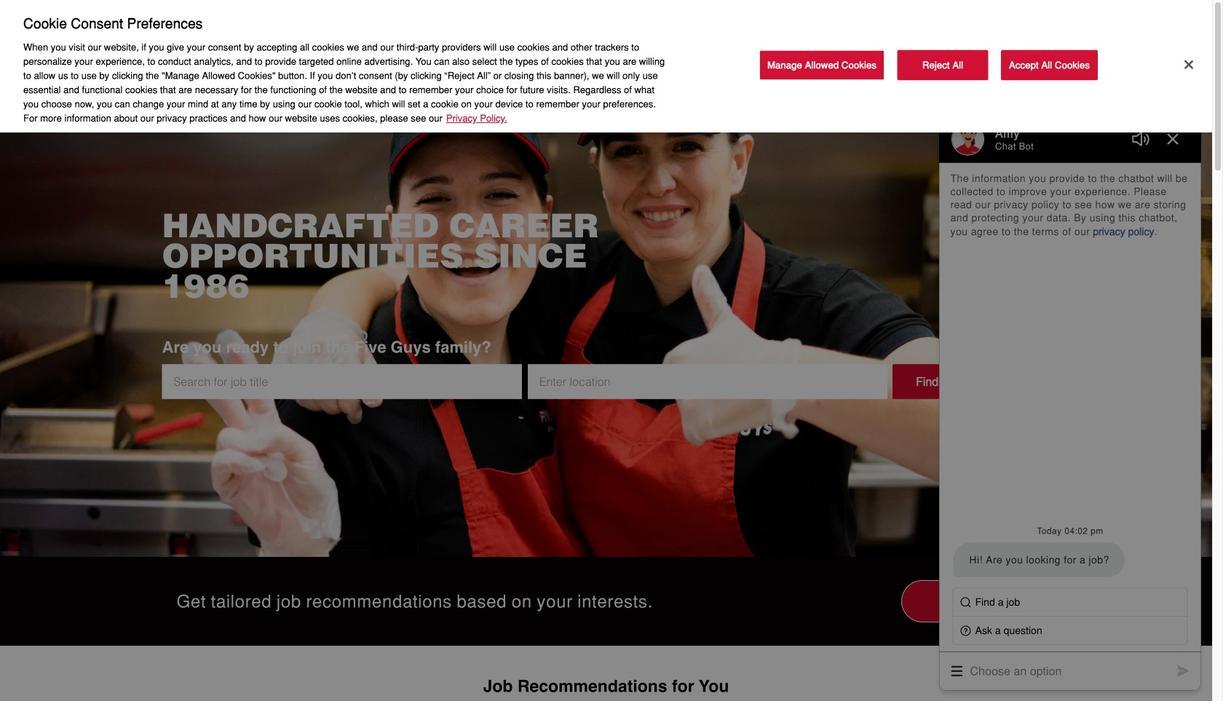 Task type: locate. For each thing, give the bounding box(es) containing it.
1 list item from the left
[[284, 0, 341, 52]]

cookie consent preferences alert dialog
[[0, 0, 1212, 133]]

list
[[284, 0, 943, 52]]

list item
[[284, 0, 341, 52], [341, 0, 449, 52], [449, 0, 569, 52]]



Task type: vqa. For each thing, say whether or not it's contained in the screenshot.
second tab list from left
no



Task type: describe. For each thing, give the bounding box(es) containing it.
3 list item from the left
[[449, 0, 569, 52]]

2 list item from the left
[[341, 0, 449, 52]]

company logo image
[[159, 14, 284, 38]]



